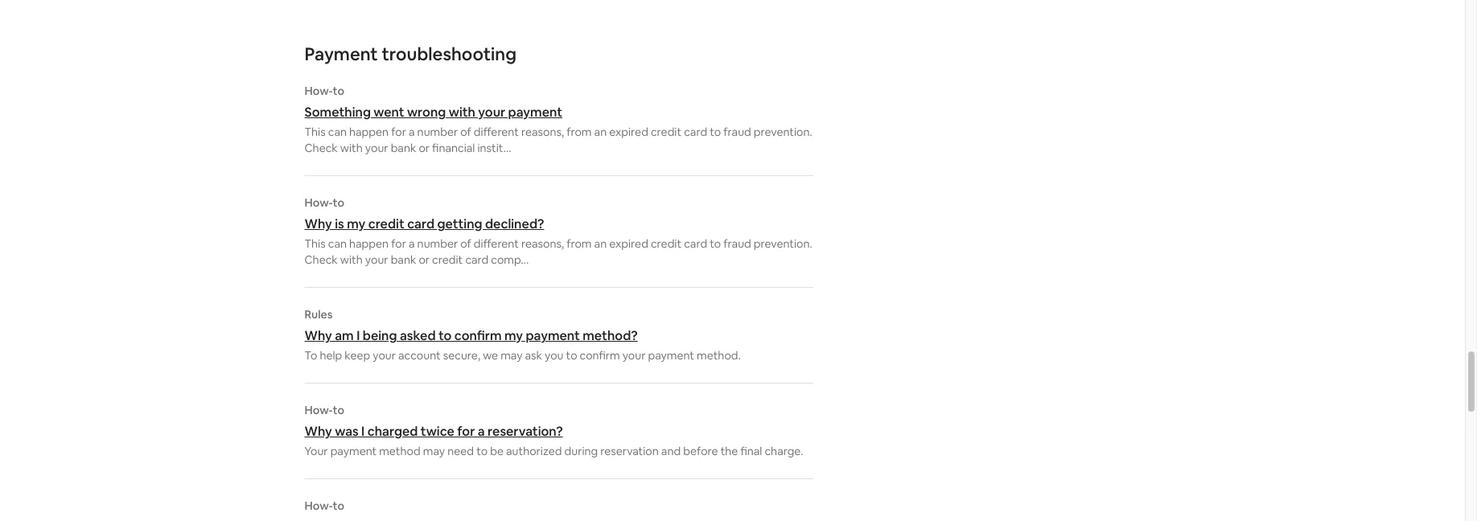 Task type: locate. For each thing, give the bounding box(es) containing it.
why inside rules why am i being asked to confirm my payment method? to help keep your account secure, we may ask you to confirm your payment method.
[[305, 328, 332, 345]]

1 vertical spatial for
[[391, 237, 406, 251]]

your down being
[[373, 349, 396, 363]]

how- inside how-to why is my credit card getting declined? this can happen for a number of different reasons, from an expired credit card to fraud prevention. check with your bank or credit card comp…
[[305, 196, 333, 210]]

1 vertical spatial prevention.
[[754, 237, 813, 251]]

2 prevention. from the top
[[754, 237, 813, 251]]

confirm
[[455, 328, 502, 345], [580, 349, 620, 363]]

payment
[[508, 104, 563, 121], [526, 328, 580, 345], [648, 349, 695, 363], [331, 444, 377, 459]]

prevention. inside how-to why is my credit card getting declined? this can happen for a number of different reasons, from an expired credit card to fraud prevention. check with your bank or credit card comp…
[[754, 237, 813, 251]]

with
[[449, 104, 476, 121], [340, 141, 363, 155], [340, 253, 363, 267]]

from inside how-to why is my credit card getting declined? this can happen for a number of different reasons, from an expired credit card to fraud prevention. check with your bank or credit card comp…
[[567, 237, 592, 251]]

0 vertical spatial different
[[474, 125, 519, 139]]

1 from from the top
[[567, 125, 592, 139]]

with down is
[[340, 253, 363, 267]]

comp…
[[491, 253, 529, 267]]

2 how- from the top
[[305, 196, 333, 210]]

0 vertical spatial check
[[305, 141, 338, 155]]

of up the financial
[[461, 125, 472, 139]]

0 vertical spatial can
[[328, 125, 347, 139]]

1 this from the top
[[305, 125, 326, 139]]

bank inside the how-to something went wrong with your payment this can happen for a number of different reasons, from an expired credit card to fraud prevention. check with your bank or financial instit…
[[391, 141, 416, 155]]

bank down went
[[391, 141, 416, 155]]

1 vertical spatial this
[[305, 237, 326, 251]]

why up "your" at the bottom left
[[305, 423, 332, 440]]

with down something
[[340, 141, 363, 155]]

something went wrong with your payment link
[[305, 104, 813, 121]]

to
[[305, 349, 317, 363]]

2 vertical spatial for
[[457, 423, 475, 440]]

from
[[567, 125, 592, 139], [567, 237, 592, 251]]

method?
[[583, 328, 638, 345]]

the
[[721, 444, 738, 459]]

a
[[409, 125, 415, 139], [409, 237, 415, 251], [478, 423, 485, 440]]

your down method?
[[623, 349, 646, 363]]

different
[[474, 125, 519, 139], [474, 237, 519, 251]]

0 horizontal spatial confirm
[[455, 328, 502, 345]]

0 horizontal spatial i
[[357, 328, 360, 345]]

this down something
[[305, 125, 326, 139]]

2 vertical spatial a
[[478, 423, 485, 440]]

number
[[417, 125, 458, 139], [417, 237, 458, 251]]

2 from from the top
[[567, 237, 592, 251]]

check down something
[[305, 141, 338, 155]]

1 vertical spatial can
[[328, 237, 347, 251]]

happen inside the how-to something went wrong with your payment this can happen for a number of different reasons, from an expired credit card to fraud prevention. check with your bank or financial instit…
[[349, 125, 389, 139]]

1 bank from the top
[[391, 141, 416, 155]]

different up comp…
[[474, 237, 519, 251]]

a inside how-to why was i charged twice for a reservation? your payment method may need to be authorized during reservation and before the final charge.
[[478, 423, 485, 440]]

1 vertical spatial different
[[474, 237, 519, 251]]

how-to something went wrong with your payment this can happen for a number of different reasons, from an expired credit card to fraud prevention. check with your bank or financial instit…
[[305, 84, 813, 155]]

0 vertical spatial bank
[[391, 141, 416, 155]]

why was i charged twice for a reservation? element
[[305, 403, 813, 460]]

why
[[305, 216, 332, 233], [305, 328, 332, 345], [305, 423, 332, 440]]

your
[[478, 104, 506, 121], [365, 141, 388, 155], [365, 253, 388, 267], [373, 349, 396, 363], [623, 349, 646, 363]]

i inside how-to why was i charged twice for a reservation? your payment method may need to be authorized during reservation and before the final charge.
[[362, 423, 365, 440]]

1 of from the top
[[461, 125, 472, 139]]

reasons,
[[522, 125, 564, 139], [522, 237, 564, 251]]

of inside the how-to something went wrong with your payment this can happen for a number of different reasons, from an expired credit card to fraud prevention. check with your bank or financial instit…
[[461, 125, 472, 139]]

or
[[419, 141, 430, 155], [419, 253, 430, 267]]

1 check from the top
[[305, 141, 338, 155]]

payment inside how-to why was i charged twice for a reservation? your payment method may need to be authorized during reservation and before the final charge.
[[331, 444, 377, 459]]

expired down the something went wrong with your payment 'link'
[[610, 125, 649, 139]]

1 vertical spatial expired
[[610, 237, 649, 251]]

1 reasons, from the top
[[522, 125, 564, 139]]

ask
[[525, 349, 543, 363]]

before
[[684, 444, 719, 459]]

check down is
[[305, 253, 338, 267]]

1 horizontal spatial may
[[501, 349, 523, 363]]

confirm down method?
[[580, 349, 620, 363]]

an inside how-to why is my credit card getting declined? this can happen for a number of different reasons, from an expired credit card to fraud prevention. check with your bank or credit card comp…
[[595, 237, 607, 251]]

1 vertical spatial with
[[340, 141, 363, 155]]

instit…
[[478, 141, 511, 155]]

3 why from the top
[[305, 423, 332, 440]]

0 vertical spatial this
[[305, 125, 326, 139]]

0 vertical spatial fraud
[[724, 125, 752, 139]]

reasons, inside how-to why is my credit card getting declined? this can happen for a number of different reasons, from an expired credit card to fraud prevention. check with your bank or credit card comp…
[[522, 237, 564, 251]]

1 vertical spatial check
[[305, 253, 338, 267]]

i
[[357, 328, 360, 345], [362, 423, 365, 440]]

from down the something went wrong with your payment 'link'
[[567, 125, 592, 139]]

payment inside the how-to something went wrong with your payment this can happen for a number of different reasons, from an expired credit card to fraud prevention. check with your bank or financial instit…
[[508, 104, 563, 121]]

0 vertical spatial reasons,
[[522, 125, 564, 139]]

your down went
[[365, 141, 388, 155]]

0 vertical spatial from
[[567, 125, 592, 139]]

this inside the how-to something went wrong with your payment this can happen for a number of different reasons, from an expired credit card to fraud prevention. check with your bank or financial instit…
[[305, 125, 326, 139]]

1 or from the top
[[419, 141, 430, 155]]

why left is
[[305, 216, 332, 233]]

2 why from the top
[[305, 328, 332, 345]]

1 how- from the top
[[305, 84, 333, 98]]

an
[[595, 125, 607, 139], [595, 237, 607, 251]]

payment up instit… on the top of page
[[508, 104, 563, 121]]

0 vertical spatial for
[[391, 125, 406, 139]]

with inside how-to why is my credit card getting declined? this can happen for a number of different reasons, from an expired credit card to fraud prevention. check with your bank or credit card comp…
[[340, 253, 363, 267]]

0 horizontal spatial my
[[347, 216, 366, 233]]

your up being
[[365, 253, 388, 267]]

for
[[391, 125, 406, 139], [391, 237, 406, 251], [457, 423, 475, 440]]

0 vertical spatial expired
[[610, 125, 649, 139]]

0 vertical spatial of
[[461, 125, 472, 139]]

2 an from the top
[[595, 237, 607, 251]]

need
[[448, 444, 474, 459]]

reasons, down why is my credit card getting declined? link
[[522, 237, 564, 251]]

my inside rules why am i being asked to confirm my payment method? to help keep your account secure, we may ask you to confirm your payment method.
[[505, 328, 523, 345]]

for inside the how-to something went wrong with your payment this can happen for a number of different reasons, from an expired credit card to fraud prevention. check with your bank or financial instit…
[[391, 125, 406, 139]]

2 number from the top
[[417, 237, 458, 251]]

for inside how-to why was i charged twice for a reservation? your payment method may need to be authorized during reservation and before the final charge.
[[457, 423, 475, 440]]

1 an from the top
[[595, 125, 607, 139]]

1 prevention. from the top
[[754, 125, 813, 139]]

rules
[[305, 308, 333, 322]]

this
[[305, 125, 326, 139], [305, 237, 326, 251]]

2 fraud from the top
[[724, 237, 752, 251]]

how- inside how-to why was i charged twice for a reservation? your payment method may need to be authorized during reservation and before the final charge.
[[305, 403, 333, 418]]

this inside how-to why is my credit card getting declined? this can happen for a number of different reasons, from an expired credit card to fraud prevention. check with your bank or credit card comp…
[[305, 237, 326, 251]]

2 happen from the top
[[349, 237, 389, 251]]

1 can from the top
[[328, 125, 347, 139]]

or inside the how-to something went wrong with your payment this can happen for a number of different reasons, from an expired credit card to fraud prevention. check with your bank or financial instit…
[[419, 141, 430, 155]]

3 how- from the top
[[305, 403, 333, 418]]

2 of from the top
[[461, 237, 472, 251]]

0 vertical spatial or
[[419, 141, 430, 155]]

may right we
[[501, 349, 523, 363]]

from down why is my credit card getting declined? link
[[567, 237, 592, 251]]

1 vertical spatial bank
[[391, 253, 416, 267]]

card
[[684, 125, 708, 139], [407, 216, 435, 233], [684, 237, 708, 251], [466, 253, 489, 267]]

1 vertical spatial i
[[362, 423, 365, 440]]

different up instit… on the top of page
[[474, 125, 519, 139]]

2 vertical spatial with
[[340, 253, 363, 267]]

check
[[305, 141, 338, 155], [305, 253, 338, 267]]

0 vertical spatial why
[[305, 216, 332, 233]]

and
[[662, 444, 681, 459]]

1 vertical spatial a
[[409, 237, 415, 251]]

bank up asked on the left of the page
[[391, 253, 416, 267]]

an down the something went wrong with your payment 'link'
[[595, 125, 607, 139]]

number down wrong
[[417, 125, 458, 139]]

an inside the how-to something went wrong with your payment this can happen for a number of different reasons, from an expired credit card to fraud prevention. check with your bank or financial instit…
[[595, 125, 607, 139]]

1 horizontal spatial confirm
[[580, 349, 620, 363]]

went
[[374, 104, 405, 121]]

1 horizontal spatial i
[[362, 423, 365, 440]]

different inside how-to why is my credit card getting declined? this can happen for a number of different reasons, from an expired credit card to fraud prevention. check with your bank or credit card comp…
[[474, 237, 519, 251]]

2 vertical spatial why
[[305, 423, 332, 440]]

2 different from the top
[[474, 237, 519, 251]]

0 vertical spatial happen
[[349, 125, 389, 139]]

1 vertical spatial why
[[305, 328, 332, 345]]

1 fraud from the top
[[724, 125, 752, 139]]

this up rules
[[305, 237, 326, 251]]

an down why is my credit card getting declined? link
[[595, 237, 607, 251]]

2 check from the top
[[305, 253, 338, 267]]

2 expired from the top
[[610, 237, 649, 251]]

1 vertical spatial confirm
[[580, 349, 620, 363]]

credit
[[651, 125, 682, 139], [368, 216, 405, 233], [651, 237, 682, 251], [432, 253, 463, 267]]

or left the financial
[[419, 141, 430, 155]]

method
[[379, 444, 421, 459]]

i right was
[[362, 423, 365, 440]]

expired down why is my credit card getting declined? link
[[610, 237, 649, 251]]

confirm up we
[[455, 328, 502, 345]]

why is my credit card getting declined? link
[[305, 216, 813, 233]]

number down getting
[[417, 237, 458, 251]]

of down getting
[[461, 237, 472, 251]]

1 vertical spatial happen
[[349, 237, 389, 251]]

how- for why was i charged twice for a reservation?
[[305, 403, 333, 418]]

may inside rules why am i being asked to confirm my payment method? to help keep your account secure, we may ask you to confirm your payment method.
[[501, 349, 523, 363]]

1 vertical spatial number
[[417, 237, 458, 251]]

how-
[[305, 84, 333, 98], [305, 196, 333, 210], [305, 403, 333, 418], [305, 499, 333, 514]]

why up to
[[305, 328, 332, 345]]

can down something
[[328, 125, 347, 139]]

bank
[[391, 141, 416, 155], [391, 253, 416, 267]]

may down twice
[[423, 444, 445, 459]]

0 vertical spatial may
[[501, 349, 523, 363]]

payment troubleshooting
[[305, 43, 517, 65]]

2 this from the top
[[305, 237, 326, 251]]

check inside the how-to something went wrong with your payment this can happen for a number of different reasons, from an expired credit card to fraud prevention. check with your bank or financial instit…
[[305, 141, 338, 155]]

0 vertical spatial number
[[417, 125, 458, 139]]

1 vertical spatial from
[[567, 237, 592, 251]]

of
[[461, 125, 472, 139], [461, 237, 472, 251]]

2 or from the top
[[419, 253, 430, 267]]

may
[[501, 349, 523, 363], [423, 444, 445, 459]]

1 different from the top
[[474, 125, 519, 139]]

declined?
[[485, 216, 544, 233]]

0 horizontal spatial may
[[423, 444, 445, 459]]

0 vertical spatial i
[[357, 328, 360, 345]]

during
[[565, 444, 598, 459]]

number inside how-to why is my credit card getting declined? this can happen for a number of different reasons, from an expired credit card to fraud prevention. check with your bank or credit card comp…
[[417, 237, 458, 251]]

is
[[335, 216, 344, 233]]

why inside how-to why was i charged twice for a reservation? your payment method may need to be authorized during reservation and before the final charge.
[[305, 423, 332, 440]]

prevention. inside the how-to something went wrong with your payment this can happen for a number of different reasons, from an expired credit card to fraud prevention. check with your bank or financial instit…
[[754, 125, 813, 139]]

prevention.
[[754, 125, 813, 139], [754, 237, 813, 251]]

0 vertical spatial my
[[347, 216, 366, 233]]

1 vertical spatial an
[[595, 237, 607, 251]]

reservation?
[[488, 423, 563, 440]]

0 vertical spatial an
[[595, 125, 607, 139]]

happen
[[349, 125, 389, 139], [349, 237, 389, 251]]

reasons, down the something went wrong with your payment 'link'
[[522, 125, 564, 139]]

fraud
[[724, 125, 752, 139], [724, 237, 752, 251]]

1 vertical spatial may
[[423, 444, 445, 459]]

2 can from the top
[[328, 237, 347, 251]]

1 why from the top
[[305, 216, 332, 233]]

how- inside the how-to something went wrong with your payment this can happen for a number of different reasons, from an expired credit card to fraud prevention. check with your bank or financial instit…
[[305, 84, 333, 98]]

to
[[333, 84, 345, 98], [710, 125, 721, 139], [333, 196, 345, 210], [710, 237, 721, 251], [439, 328, 452, 345], [566, 349, 578, 363], [333, 403, 345, 418], [477, 444, 488, 459], [333, 499, 345, 514]]

1 vertical spatial or
[[419, 253, 430, 267]]

can
[[328, 125, 347, 139], [328, 237, 347, 251]]

keep
[[345, 349, 370, 363]]

0 vertical spatial prevention.
[[754, 125, 813, 139]]

why is my credit card getting declined? element
[[305, 196, 813, 268]]

payment down was
[[331, 444, 377, 459]]

something went wrong with your payment element
[[305, 84, 813, 156]]

1 vertical spatial my
[[505, 328, 523, 345]]

charge.
[[765, 444, 804, 459]]

1 vertical spatial fraud
[[724, 237, 752, 251]]

1 vertical spatial reasons,
[[522, 237, 564, 251]]

2 reasons, from the top
[[522, 237, 564, 251]]

1 horizontal spatial my
[[505, 328, 523, 345]]

2 bank from the top
[[391, 253, 416, 267]]

why inside how-to why is my credit card getting declined? this can happen for a number of different reasons, from an expired credit card to fraud prevention. check with your bank or credit card comp…
[[305, 216, 332, 233]]

expired
[[610, 125, 649, 139], [610, 237, 649, 251]]

i right 'am'
[[357, 328, 360, 345]]

troubleshooting
[[382, 43, 517, 65]]

1 happen from the top
[[349, 125, 389, 139]]

can down is
[[328, 237, 347, 251]]

payment up 'you' at the left of page
[[526, 328, 580, 345]]

check inside how-to why is my credit card getting declined? this can happen for a number of different reasons, from an expired credit card to fraud prevention. check with your bank or credit card comp…
[[305, 253, 338, 267]]

0 vertical spatial confirm
[[455, 328, 502, 345]]

1 number from the top
[[417, 125, 458, 139]]

1 expired from the top
[[610, 125, 649, 139]]

getting
[[437, 216, 483, 233]]

0 vertical spatial a
[[409, 125, 415, 139]]

my
[[347, 216, 366, 233], [505, 328, 523, 345]]

or up asked on the left of the page
[[419, 253, 430, 267]]

1 vertical spatial of
[[461, 237, 472, 251]]

with right wrong
[[449, 104, 476, 121]]

why am i being asked to confirm my payment method? element
[[305, 308, 813, 364]]

authorized
[[506, 444, 562, 459]]



Task type: vqa. For each thing, say whether or not it's contained in the screenshot.
"ADD TO WISHLIST: APARTMENT IN QUẬN 4" icon THE IN
no



Task type: describe. For each thing, give the bounding box(es) containing it.
a inside how-to why is my credit card getting declined? this can happen for a number of different reasons, from an expired credit card to fraud prevention. check with your bank or credit card comp…
[[409, 237, 415, 251]]

twice
[[421, 423, 455, 440]]

am
[[335, 328, 354, 345]]

reservation
[[601, 444, 659, 459]]

we
[[483, 349, 498, 363]]

help
[[320, 349, 342, 363]]

you
[[545, 349, 564, 363]]

wrong
[[407, 104, 446, 121]]

may inside how-to why was i charged twice for a reservation? your payment method may need to be authorized during reservation and before the final charge.
[[423, 444, 445, 459]]

be
[[490, 444, 504, 459]]

asked
[[400, 328, 436, 345]]

being
[[363, 328, 397, 345]]

for inside how-to why is my credit card getting declined? this can happen for a number of different reasons, from an expired credit card to fraud prevention. check with your bank or credit card comp…
[[391, 237, 406, 251]]

payment
[[305, 43, 378, 65]]

payment left method.
[[648, 349, 695, 363]]

method.
[[697, 349, 741, 363]]

i inside rules why am i being asked to confirm my payment method? to help keep your account secure, we may ask you to confirm your payment method.
[[357, 328, 360, 345]]

something
[[305, 104, 371, 121]]

charged
[[368, 423, 418, 440]]

your
[[305, 444, 328, 459]]

from inside the how-to something went wrong with your payment this can happen for a number of different reasons, from an expired credit card to fraud prevention. check with your bank or financial instit…
[[567, 125, 592, 139]]

how-to why is my credit card getting declined? this can happen for a number of different reasons, from an expired credit card to fraud prevention. check with your bank or credit card comp…
[[305, 196, 813, 267]]

how-to
[[305, 499, 345, 514]]

reasons, inside the how-to something went wrong with your payment this can happen for a number of different reasons, from an expired credit card to fraud prevention. check with your bank or financial instit…
[[522, 125, 564, 139]]

rules why am i being asked to confirm my payment method? to help keep your account secure, we may ask you to confirm your payment method.
[[305, 308, 741, 363]]

how-to why was i charged twice for a reservation? your payment method may need to be authorized during reservation and before the final charge.
[[305, 403, 804, 459]]

how- for something went wrong with your payment
[[305, 84, 333, 98]]

can inside the how-to something went wrong with your payment this can happen for a number of different reasons, from an expired credit card to fraud prevention. check with your bank or financial instit…
[[328, 125, 347, 139]]

fraud inside how-to why is my credit card getting declined? this can happen for a number of different reasons, from an expired credit card to fraud prevention. check with your bank or credit card comp…
[[724, 237, 752, 251]]

why for why was i charged twice for a reservation?
[[305, 423, 332, 440]]

expired inside the how-to something went wrong with your payment this can happen for a number of different reasons, from an expired credit card to fraud prevention. check with your bank or financial instit…
[[610, 125, 649, 139]]

4 how- from the top
[[305, 499, 333, 514]]

bank inside how-to why is my credit card getting declined? this can happen for a number of different reasons, from an expired credit card to fraud prevention. check with your bank or credit card comp…
[[391, 253, 416, 267]]

final
[[741, 444, 763, 459]]

fraud inside the how-to something went wrong with your payment this can happen for a number of different reasons, from an expired credit card to fraud prevention. check with your bank or financial instit…
[[724, 125, 752, 139]]

why was i charged twice for a reservation? link
[[305, 423, 813, 440]]

how- for why is my credit card getting declined?
[[305, 196, 333, 210]]

or inside how-to why is my credit card getting declined? this can happen for a number of different reasons, from an expired credit card to fraud prevention. check with your bank or credit card comp…
[[419, 253, 430, 267]]

your inside how-to why is my credit card getting declined? this can happen for a number of different reasons, from an expired credit card to fraud prevention. check with your bank or credit card comp…
[[365, 253, 388, 267]]

why for why is my credit card getting declined?
[[305, 216, 332, 233]]

was
[[335, 423, 359, 440]]

credit inside the how-to something went wrong with your payment this can happen for a number of different reasons, from an expired credit card to fraud prevention. check with your bank or financial instit…
[[651, 125, 682, 139]]

a inside the how-to something went wrong with your payment this can happen for a number of different reasons, from an expired credit card to fraud prevention. check with your bank or financial instit…
[[409, 125, 415, 139]]

number inside the how-to something went wrong with your payment this can happen for a number of different reasons, from an expired credit card to fraud prevention. check with your bank or financial instit…
[[417, 125, 458, 139]]

can inside how-to why is my credit card getting declined? this can happen for a number of different reasons, from an expired credit card to fraud prevention. check with your bank or credit card comp…
[[328, 237, 347, 251]]

why am i being asked to confirm my payment method? link
[[305, 328, 813, 345]]

different inside the how-to something went wrong with your payment this can happen for a number of different reasons, from an expired credit card to fraud prevention. check with your bank or financial instit…
[[474, 125, 519, 139]]

your up instit… on the top of page
[[478, 104, 506, 121]]

0 vertical spatial with
[[449, 104, 476, 121]]

secure,
[[443, 349, 481, 363]]

expired inside how-to why is my credit card getting declined? this can happen for a number of different reasons, from an expired credit card to fraud prevention. check with your bank or credit card comp…
[[610, 237, 649, 251]]

of inside how-to why is my credit card getting declined? this can happen for a number of different reasons, from an expired credit card to fraud prevention. check with your bank or credit card comp…
[[461, 237, 472, 251]]

my inside how-to why is my credit card getting declined? this can happen for a number of different reasons, from an expired credit card to fraud prevention. check with your bank or credit card comp…
[[347, 216, 366, 233]]

account
[[399, 349, 441, 363]]

financial
[[432, 141, 475, 155]]

happen inside how-to why is my credit card getting declined? this can happen for a number of different reasons, from an expired credit card to fraud prevention. check with your bank or credit card comp…
[[349, 237, 389, 251]]

card inside the how-to something went wrong with your payment this can happen for a number of different reasons, from an expired credit card to fraud prevention. check with your bank or financial instit…
[[684, 125, 708, 139]]



